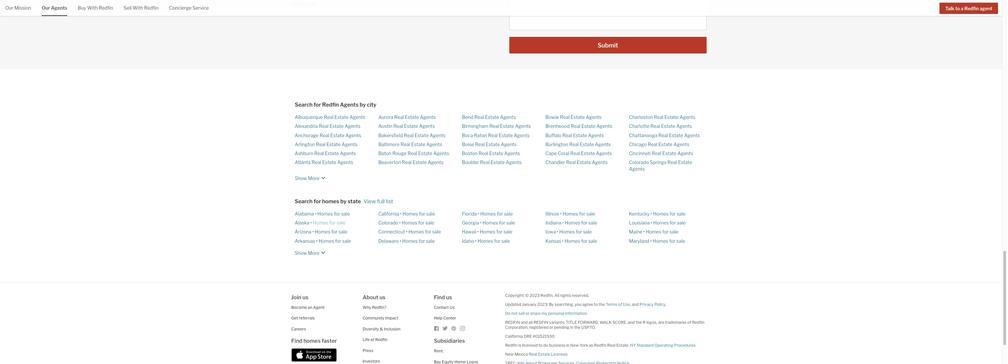 Task type: locate. For each thing, give the bounding box(es) containing it.
search for search for homes by state view full list
[[295, 199, 313, 205]]

agent
[[313, 305, 325, 310]]

contact us
[[434, 305, 455, 310]]

alaska link
[[295, 220, 310, 226]]

real up baltimore real estate agents link
[[404, 133, 414, 138]]

• for arizona
[[313, 229, 314, 235]]

beaverton real estate agents link
[[379, 160, 444, 166]]

0 horizontal spatial the
[[575, 325, 581, 330]]

albuquerque real estate agents
[[295, 115, 366, 120]]

homes up arkansas • homes for sale
[[315, 229, 331, 235]]

homes for sale link for kansas • homes for sale
[[565, 238, 597, 244]]

agents up brentwood real estate agents link
[[586, 115, 602, 120]]

hawaii • homes for sale
[[462, 229, 513, 235]]

• down maine • homes for sale at right bottom
[[651, 238, 652, 244]]

sale down the indiana • homes for sale
[[583, 229, 592, 235]]

you
[[575, 302, 582, 307]]

0 vertical spatial show more
[[295, 176, 320, 181]]

1 vertical spatial colorado
[[379, 220, 398, 226]]

• for iowa
[[557, 229, 559, 235]]

homes down iowa • homes for sale
[[565, 238, 580, 244]]

colorado inside colorado springs real estate agents
[[629, 160, 649, 166]]

0 vertical spatial more
[[308, 176, 320, 181]]

0 horizontal spatial new
[[505, 352, 514, 357]]

real down 'boise real estate agents'
[[479, 151, 488, 156]]

2 search from the top
[[295, 199, 313, 205]]

0 horizontal spatial by
[[341, 199, 347, 205]]

homes for sale link for arizona • homes for sale
[[315, 229, 348, 235]]

0 vertical spatial california
[[379, 211, 399, 217]]

albuquerque
[[295, 115, 323, 120]]

homes for sale link for alabama • homes for sale
[[318, 211, 350, 217]]

estate down the baton rouge real estate agents link
[[413, 160, 427, 166]]

sale for illinois • homes for sale
[[587, 211, 595, 217]]

homes for alaska
[[313, 220, 329, 226]]

0 horizontal spatial homes
[[304, 339, 321, 345]]

sale down 'florida • homes for sale'
[[507, 220, 515, 226]]

new left "york"
[[571, 343, 579, 348]]

3 us from the left
[[446, 295, 452, 301]]

arkansas link
[[295, 238, 315, 244]]

2 horizontal spatial the
[[636, 320, 642, 325]]

indiana • homes for sale
[[546, 220, 598, 226]]

not
[[512, 311, 518, 316]]

charlotte
[[629, 124, 650, 129]]

homes for sale link down maine • homes for sale at right bottom
[[653, 238, 686, 244]]

1 horizontal spatial to
[[594, 302, 598, 307]]

sale for colorado • homes for sale
[[426, 220, 434, 226]]

estate up 'birmingham real estate agents'
[[485, 115, 499, 120]]

homes for sale link down arizona • homes for sale
[[319, 238, 351, 244]]

1 horizontal spatial by
[[360, 102, 366, 108]]

1 horizontal spatial or
[[550, 325, 554, 330]]

• for illinois
[[560, 211, 562, 217]]

or right sell in the right of the page
[[526, 311, 530, 316]]

by
[[360, 102, 366, 108], [341, 199, 347, 205]]

chandler real estate agents link
[[546, 160, 608, 166]]

. down 'agree'
[[587, 311, 588, 316]]

agents for aurora real estate agents
[[420, 115, 436, 120]]

the left terms on the right bottom
[[599, 302, 605, 307]]

agents up chattanooga real estate agents link
[[677, 124, 692, 129]]

in inside redfin and all redfin variants, title forward, walk score, and the r logos, are trademarks of redfin corporation, registered or pending in the uspto.
[[570, 325, 574, 330]]

sale for arizona • homes for sale
[[339, 229, 348, 235]]

estate for boulder real estate agents
[[491, 160, 505, 166]]

agents up the baton rouge real estate agents link
[[427, 142, 442, 147]]

sale for kansas • homes for sale
[[589, 238, 597, 244]]

alexandria real estate agents
[[295, 124, 361, 129]]

rouge
[[393, 151, 407, 156]]

0 horizontal spatial redfin
[[505, 320, 520, 325]]

sale up the indiana • homes for sale
[[587, 211, 595, 217]]

redfin right at
[[375, 338, 388, 343]]

estate down arlington real estate agents link at left
[[325, 151, 339, 156]]

sale for idaho • homes for sale
[[502, 238, 510, 244]]

• for maryland
[[651, 238, 652, 244]]

agents for birmingham real estate agents
[[515, 124, 531, 129]]

0 vertical spatial search
[[295, 102, 313, 108]]

0 horizontal spatial colorado
[[379, 220, 398, 226]]

us for about us
[[380, 295, 386, 301]]

sale for iowa • homes for sale
[[583, 229, 592, 235]]

real up atlanta real estate agents on the left top
[[314, 151, 324, 156]]

1 vertical spatial find
[[291, 339, 303, 345]]

real down ashburn real estate agents link
[[312, 160, 321, 166]]

raton
[[474, 133, 487, 138]]

2 show more link from the top
[[295, 247, 328, 257]]

• for alabama
[[315, 211, 317, 217]]

hawaii
[[462, 229, 477, 235]]

homes for arkansas
[[319, 238, 334, 244]]

for down illinois • homes for sale
[[582, 220, 588, 226]]

homes up colorado • homes for sale
[[403, 211, 418, 217]]

real for aurora real estate agents
[[394, 115, 404, 120]]

0 vertical spatial .
[[666, 302, 666, 307]]

and
[[632, 302, 639, 307], [521, 320, 528, 325], [628, 320, 635, 325]]

estate down cincinnati real estate agents
[[678, 160, 693, 166]]

1 vertical spatial california
[[505, 334, 523, 339]]

new
[[571, 343, 579, 348], [505, 352, 514, 357]]

real estate licenses link
[[529, 352, 568, 357]]

• for arkansas
[[316, 238, 318, 244]]

estate for chicago real estate agents
[[659, 142, 673, 147]]

agents up buffalo real estate agents
[[597, 124, 613, 129]]

• for idaho
[[475, 238, 477, 244]]

redfin and all redfin variants, title forward, walk score, and the r logos, are trademarks of redfin corporation, registered or pending in the uspto.
[[505, 320, 705, 330]]

real down charlotte real estate agents link
[[659, 133, 668, 138]]

homes for iowa
[[560, 229, 575, 235]]

homes for sale link for georgia • homes for sale
[[483, 220, 515, 226]]

estate for ashburn real estate agents
[[325, 151, 339, 156]]

contact us button
[[434, 305, 455, 310]]

agents up the "austin real estate agents" "link"
[[420, 115, 436, 120]]

for for louisiana • homes for sale
[[670, 220, 676, 226]]

estate for albuquerque real estate agents
[[335, 115, 349, 120]]

2 horizontal spatial us
[[446, 295, 452, 301]]

real for chattanooga real estate agents
[[659, 133, 668, 138]]

california up colorado link on the left bottom of the page
[[379, 211, 399, 217]]

buffalo
[[546, 133, 562, 138]]

estate down boston real estate agents
[[491, 160, 505, 166]]

agents down albuquerque real estate agents
[[345, 124, 361, 129]]

community impact button
[[363, 316, 398, 321]]

1 horizontal spatial california
[[505, 334, 523, 339]]

sale up colorado • homes for sale
[[426, 211, 435, 217]]

1 vertical spatial show more link
[[295, 247, 328, 257]]

0 horizontal spatial or
[[526, 311, 530, 316]]

cape
[[546, 151, 557, 156]]

real up arlington real estate agents link at left
[[320, 133, 329, 138]]

indiana link
[[546, 220, 562, 226]]

0 vertical spatial colorado
[[629, 160, 649, 166]]

2 us from the left
[[380, 295, 386, 301]]

redfin is licensed to do business in new york as redfin real estate. ny standard operating procedures
[[505, 343, 696, 348]]

1 show more from the top
[[295, 176, 320, 181]]

austin
[[379, 124, 393, 129]]

1 with from the left
[[87, 5, 98, 11]]

1 horizontal spatial find
[[434, 295, 445, 301]]

alabama • homes for sale
[[295, 211, 350, 217]]

brentwood
[[546, 124, 570, 129]]

to left do
[[539, 343, 543, 348]]

to inside button
[[956, 6, 960, 11]]

with
[[87, 5, 98, 11], [133, 5, 143, 11]]

sale down louisiana • homes for sale
[[670, 229, 679, 235]]

estate for charlotte real estate agents
[[661, 124, 676, 129]]

1 vertical spatial of
[[688, 320, 692, 325]]

redfin right a
[[965, 6, 979, 11]]

agents up birmingham real estate agents link
[[500, 115, 516, 120]]

and right score,
[[628, 320, 635, 325]]

1 us from the left
[[303, 295, 309, 301]]

homes for sale link for illinois • homes for sale
[[563, 211, 595, 217]]

alabama
[[295, 211, 314, 217]]

submit button
[[510, 37, 707, 54]]

california • homes for sale
[[379, 211, 435, 217]]

agents for brentwood real estate agents
[[597, 124, 613, 129]]

for down 'georgia • homes for sale'
[[497, 229, 503, 235]]

1 horizontal spatial with
[[133, 5, 143, 11]]

real down coral
[[566, 160, 576, 166]]

chandler real estate agents
[[546, 160, 608, 166]]

estate down charlotte real estate agents link
[[669, 133, 683, 138]]

sale for georgia • homes for sale
[[507, 220, 515, 226]]

1 vertical spatial homes
[[304, 339, 321, 345]]

real left estate.
[[608, 343, 616, 348]]

homes down illinois • homes for sale
[[565, 220, 581, 226]]

agents for baltimore real estate agents
[[427, 142, 442, 147]]

estate for arlington real estate agents
[[327, 142, 341, 147]]

1 horizontal spatial in
[[570, 325, 574, 330]]

0 vertical spatial new
[[571, 343, 579, 348]]

1 vertical spatial .
[[587, 311, 588, 316]]

real up 'alexandria real estate agents' link
[[324, 115, 334, 120]]

homes up alabama • homes for sale
[[322, 199, 339, 205]]

new left mexico
[[505, 352, 514, 357]]

1 our from the left
[[5, 5, 13, 11]]

0 vertical spatial find
[[434, 295, 445, 301]]

chicago real estate agents link
[[629, 142, 690, 147]]

homes for connecticut
[[409, 229, 424, 235]]

uspto.
[[582, 325, 596, 330]]

redfin
[[99, 5, 113, 11], [144, 5, 159, 11], [965, 6, 979, 11], [322, 102, 339, 108], [692, 320, 705, 325], [375, 338, 388, 343], [505, 343, 518, 348], [594, 343, 607, 348]]

estate for anchorage real estate agents
[[330, 133, 345, 138]]

1 more from the top
[[308, 176, 320, 181]]

homes down connecticut • homes for sale
[[402, 238, 418, 244]]

agents for search for redfin agents by city
[[340, 102, 359, 108]]

sale down maine • homes for sale at right bottom
[[677, 238, 686, 244]]

for for delaware • homes for sale
[[419, 238, 425, 244]]

homes for sale link for florida • homes for sale
[[481, 211, 513, 217]]

chattanooga real estate agents link
[[629, 133, 700, 138]]

do not sell or share my personal information .
[[505, 311, 588, 316]]

with for buy
[[87, 5, 98, 11]]

• right alaska in the left of the page
[[311, 220, 312, 226]]

real for burlington real estate agents
[[569, 142, 579, 147]]

homes up alaska • homes for sale
[[318, 211, 333, 217]]

0 vertical spatial in
[[570, 325, 574, 330]]

for up arkansas • homes for sale
[[332, 229, 338, 235]]

for for alaska • homes for sale
[[330, 220, 336, 226]]

2 more from the top
[[308, 251, 320, 256]]

2023
[[530, 294, 540, 298]]

become an agent
[[291, 305, 325, 310]]

chicago
[[629, 142, 647, 147]]

1 vertical spatial or
[[550, 325, 554, 330]]

1 redfin from the left
[[505, 320, 520, 325]]

sale down arizona • homes for sale
[[343, 238, 351, 244]]

agents up boulder real estate agents link
[[505, 151, 520, 156]]

real for austin real estate agents
[[394, 124, 403, 129]]

buffalo real estate agents link
[[546, 133, 604, 138]]

0 horizontal spatial .
[[587, 311, 588, 316]]

1 vertical spatial new
[[505, 352, 514, 357]]

1 vertical spatial search
[[295, 199, 313, 205]]

real down buffalo real estate agents
[[569, 142, 579, 147]]

estate down chicago real estate agents link
[[663, 151, 677, 156]]

2 with from the left
[[133, 5, 143, 11]]

1 horizontal spatial new
[[571, 343, 579, 348]]

sale for alaska • homes for sale
[[337, 220, 346, 226]]

bend
[[462, 115, 474, 120]]

estate up baton rouge real estate agents
[[411, 142, 426, 147]]

us up redfin?
[[380, 295, 386, 301]]

• down the california • homes for sale
[[399, 220, 401, 226]]

agents down baton rouge real estate agents
[[428, 160, 444, 166]]

1 show more link from the top
[[295, 172, 328, 182]]

1 horizontal spatial of
[[688, 320, 692, 325]]

sale down iowa • homes for sale
[[589, 238, 597, 244]]

sale down illinois • homes for sale
[[589, 220, 598, 226]]

view full list link
[[364, 199, 393, 205]]

sale for hawaii • homes for sale
[[504, 229, 513, 235]]

0 horizontal spatial us
[[303, 295, 309, 301]]

in right business
[[566, 343, 570, 348]]

sale up arkansas • homes for sale
[[339, 229, 348, 235]]

careers button
[[291, 327, 306, 332]]

alexandria real estate agents link
[[295, 124, 361, 129]]

agents down brentwood real estate agents
[[588, 133, 604, 138]]

0 vertical spatial show
[[295, 176, 307, 181]]

of
[[619, 302, 622, 307], [688, 320, 692, 325]]

why
[[363, 305, 371, 310]]

1 vertical spatial to
[[594, 302, 598, 307]]

center
[[444, 316, 456, 321]]

sell
[[124, 5, 132, 11]]

become an agent button
[[291, 305, 325, 310]]

1 vertical spatial show more
[[295, 251, 320, 256]]

1 horizontal spatial us
[[380, 295, 386, 301]]

atlanta real estate agents
[[295, 160, 353, 166]]

sale for kentucky • homes for sale
[[677, 211, 686, 217]]

1 horizontal spatial redfin
[[534, 320, 549, 325]]

homes for sale link for maine • homes for sale
[[646, 229, 679, 235]]

estate up buffalo real estate agents
[[582, 124, 596, 129]]

real up cincinnati real estate agents
[[648, 142, 658, 147]]

• for louisiana
[[651, 220, 653, 226]]

• for kentucky
[[651, 211, 652, 217]]

operating
[[655, 343, 674, 348]]

estate for burlington real estate agents
[[580, 142, 594, 147]]

0 vertical spatial show more link
[[295, 172, 328, 182]]

more down arkansas
[[308, 251, 320, 256]]

0 horizontal spatial with
[[87, 5, 98, 11]]

agents left boston
[[434, 151, 449, 156]]

colorado springs real estate agents link
[[629, 160, 693, 172]]

georgia • homes for sale
[[462, 220, 515, 226]]

0 horizontal spatial of
[[619, 302, 622, 307]]

sale for connecticut • homes for sale
[[432, 229, 441, 235]]

2023:
[[538, 302, 548, 307]]

georgia link
[[462, 220, 479, 226]]

boca
[[462, 133, 473, 138]]

talk to a redfin agent button
[[940, 3, 999, 14]]

for up connecticut • homes for sale
[[418, 220, 425, 226]]

for down 'florida • homes for sale'
[[499, 220, 506, 226]]

estate up boca raton real estate agents link
[[500, 124, 514, 129]]

0 horizontal spatial to
[[539, 343, 543, 348]]

real for brentwood real estate agents
[[571, 124, 581, 129]]

estate for buffalo real estate agents
[[573, 133, 587, 138]]

maine • homes for sale
[[629, 229, 679, 235]]

agents down arlington real estate agents link at left
[[340, 151, 356, 156]]

sale up 'georgia • homes for sale'
[[504, 211, 513, 217]]

1 horizontal spatial our
[[42, 5, 50, 11]]

1 vertical spatial more
[[308, 251, 320, 256]]

sale for arkansas • homes for sale
[[343, 238, 351, 244]]

redfin twitter image
[[443, 326, 448, 332]]

• up louisiana • homes for sale
[[651, 211, 652, 217]]

kentucky link
[[629, 211, 650, 217]]

ny standard operating procedures link
[[630, 343, 696, 348]]

homes up delaware • homes for sale
[[409, 229, 424, 235]]

aurora
[[379, 115, 393, 120]]

real for charleston real estate agents
[[654, 115, 664, 120]]

bend real estate agents link
[[462, 115, 516, 120]]

estate for boise real estate agents
[[486, 142, 500, 147]]

agents for arlington real estate agents
[[342, 142, 358, 147]]

0 horizontal spatial in
[[566, 343, 570, 348]]

city
[[367, 102, 377, 108]]

1 vertical spatial by
[[341, 199, 347, 205]]

2 our from the left
[[42, 5, 50, 11]]

baltimore real estate agents
[[379, 142, 442, 147]]

1 search from the top
[[295, 102, 313, 108]]

real for atlanta real estate agents
[[312, 160, 321, 166]]

estate up boston real estate agents
[[486, 142, 500, 147]]

homes for sale link up the indiana • homes for sale
[[563, 211, 595, 217]]

0 horizontal spatial california
[[379, 211, 399, 217]]

homes for georgia
[[483, 220, 498, 226]]

0 vertical spatial to
[[956, 6, 960, 11]]

agents down "cape coral real estate agents"
[[592, 160, 608, 166]]

sale
[[341, 211, 350, 217], [426, 211, 435, 217], [504, 211, 513, 217], [587, 211, 595, 217], [677, 211, 686, 217], [337, 220, 346, 226], [426, 220, 434, 226], [507, 220, 515, 226], [589, 220, 598, 226], [677, 220, 686, 226], [339, 229, 348, 235], [432, 229, 441, 235], [504, 229, 513, 235], [583, 229, 592, 235], [670, 229, 679, 235], [343, 238, 351, 244], [426, 238, 435, 244], [502, 238, 510, 244], [589, 238, 597, 244], [677, 238, 686, 244]]

show more link
[[295, 172, 328, 182], [295, 247, 328, 257]]

terms of use link
[[606, 302, 630, 307]]

our inside "link"
[[42, 5, 50, 11]]

for for arizona • homes for sale
[[332, 229, 338, 235]]

0 vertical spatial of
[[619, 302, 622, 307]]

for down iowa • homes for sale
[[581, 238, 588, 244]]

0 horizontal spatial find
[[291, 339, 303, 345]]

homes for sale link for hawaii • homes for sale
[[480, 229, 513, 235]]

real for bakersfield real estate agents
[[404, 133, 414, 138]]

california dre #01521930
[[505, 334, 555, 339]]

homes for sale link down louisiana • homes for sale
[[646, 229, 679, 235]]

florida • homes for sale
[[462, 211, 513, 217]]

agents down boca raton real estate agents
[[501, 142, 517, 147]]

homes for sale link down 'georgia • homes for sale'
[[480, 229, 513, 235]]

homes down kentucky • homes for sale
[[654, 220, 669, 226]]

agents up baltimore real estate agents link
[[430, 133, 446, 138]]

1 horizontal spatial homes
[[322, 199, 339, 205]]

0 vertical spatial by
[[360, 102, 366, 108]]

homes for sale link for connecticut • homes for sale
[[409, 229, 441, 235]]

0 vertical spatial homes
[[322, 199, 339, 205]]

bowie real estate agents
[[546, 115, 602, 120]]

get referrals button
[[291, 316, 315, 321]]

0 horizontal spatial our
[[5, 5, 13, 11]]

1 horizontal spatial colorado
[[629, 160, 649, 166]]

real up "brentwood"
[[560, 115, 570, 120]]

redfin.
[[541, 294, 554, 298]]

homes for sale link for maryland • homes for sale
[[653, 238, 686, 244]]

sale up louisiana • homes for sale
[[677, 211, 686, 217]]

sell with redfin
[[124, 5, 159, 11]]

• for kansas
[[562, 238, 564, 244]]

estate for beaverton real estate agents
[[413, 160, 427, 166]]

redfin instagram image
[[460, 326, 465, 332]]

agents for atlanta real estate agents
[[337, 160, 353, 166]]

show
[[295, 176, 307, 181], [295, 251, 307, 256]]

with right sell
[[133, 5, 143, 11]]

estate up boulder real estate agents link
[[489, 151, 504, 156]]

real inside colorado springs real estate agents
[[668, 160, 677, 166]]

searching,
[[555, 302, 574, 307]]

concierge service
[[169, 5, 209, 11]]

1 vertical spatial in
[[566, 343, 570, 348]]

california for california dre #01521930
[[505, 334, 523, 339]]

for up the indiana • homes for sale
[[579, 211, 586, 217]]

homes for sale link down alabama • homes for sale
[[313, 220, 346, 226]]

• for alaska
[[311, 220, 312, 226]]

homes for sale link
[[318, 211, 350, 217], [403, 211, 435, 217], [481, 211, 513, 217], [563, 211, 595, 217], [653, 211, 686, 217], [313, 220, 346, 226], [402, 220, 434, 226], [483, 220, 515, 226], [565, 220, 598, 226], [654, 220, 686, 226], [315, 229, 348, 235], [409, 229, 441, 235], [480, 229, 513, 235], [560, 229, 592, 235], [646, 229, 679, 235], [319, 238, 351, 244], [402, 238, 435, 244], [478, 238, 510, 244], [565, 238, 597, 244], [653, 238, 686, 244]]

coral
[[558, 151, 570, 156]]

forward,
[[578, 320, 599, 325]]

1 vertical spatial show
[[295, 251, 307, 256]]

investors
[[363, 360, 380, 365]]

redfin inside sell with redfin link
[[144, 5, 159, 11]]

real for chicago real estate agents
[[648, 142, 658, 147]]

real down boston real estate agents
[[480, 160, 490, 166]]

2 horizontal spatial to
[[956, 6, 960, 11]]

louisiana link
[[629, 220, 650, 226]]

redfin inside redfin and all redfin variants, title forward, walk score, and the r logos, are trademarks of redfin corporation, registered or pending in the uspto.
[[692, 320, 705, 325]]

real up charlotte real estate agents link
[[654, 115, 664, 120]]

homes for sale link up louisiana • homes for sale
[[653, 211, 686, 217]]

2 show from the top
[[295, 251, 307, 256]]

community
[[363, 316, 385, 321]]



Task type: describe. For each thing, give the bounding box(es) containing it.
diversity & inclusion button
[[363, 327, 401, 332]]

for for california • homes for sale
[[419, 211, 425, 217]]

estate for chandler real estate agents
[[577, 160, 591, 166]]

homes for california
[[403, 211, 418, 217]]

homes for indiana
[[565, 220, 581, 226]]

homes for sale link for indiana • homes for sale
[[565, 220, 598, 226]]

estate for aurora real estate agents
[[405, 115, 419, 120]]

for for kansas • homes for sale
[[581, 238, 588, 244]]

real for buffalo real estate agents
[[563, 133, 572, 138]]

agents for buffalo real estate agents
[[588, 133, 604, 138]]

sale for louisiana • homes for sale
[[677, 220, 686, 226]]

agents for alexandria real estate agents
[[345, 124, 361, 129]]

variants,
[[549, 320, 565, 325]]

help center button
[[434, 316, 456, 321]]

• for colorado
[[399, 220, 401, 226]]

for for alabama • homes for sale
[[334, 211, 340, 217]]

estate down 'birmingham real estate agents'
[[499, 133, 513, 138]]

our mission
[[5, 5, 31, 11]]

our mission link
[[5, 0, 31, 15]]

real for boise real estate agents
[[475, 142, 485, 147]]

real for cincinnati real estate agents
[[652, 151, 662, 156]]

about
[[363, 295, 379, 301]]

title
[[566, 320, 577, 325]]

colorado for colorado • homes for sale
[[379, 220, 398, 226]]

life at redfin button
[[363, 338, 388, 343]]

sale for alabama • homes for sale
[[341, 211, 350, 217]]

estate for bend real estate agents
[[485, 115, 499, 120]]

arkansas
[[295, 238, 315, 244]]

for for indiana • homes for sale
[[582, 220, 588, 226]]

Enter your message field text field
[[513, 0, 704, 27]]

york
[[580, 343, 588, 348]]

with for sell
[[133, 5, 143, 11]]

do not sell or share my personal information link
[[505, 311, 587, 316]]

real for ashburn real estate agents
[[314, 151, 324, 156]]

california link
[[379, 211, 399, 217]]

estate for birmingham real estate agents
[[500, 124, 514, 129]]

use
[[623, 302, 630, 307]]

real down licensed
[[529, 352, 537, 357]]

1 show from the top
[[295, 176, 307, 181]]

estate for boston real estate agents
[[489, 151, 504, 156]]

connecticut link
[[379, 229, 405, 235]]

indiana
[[546, 220, 562, 226]]

• for indiana
[[563, 220, 564, 226]]

homes for kentucky
[[653, 211, 669, 217]]

trademarks
[[665, 320, 687, 325]]

do
[[505, 311, 511, 316]]

homes for delaware
[[402, 238, 418, 244]]

sale for delaware • homes for sale
[[426, 238, 435, 244]]

state
[[348, 199, 361, 205]]

for up alabama • homes for sale
[[314, 199, 321, 205]]

austin real estate agents link
[[379, 124, 435, 129]]

homes for sale link for louisiana • homes for sale
[[654, 220, 686, 226]]

become
[[291, 305, 307, 310]]

search for homes by state view full list
[[295, 199, 393, 205]]

• for georgia
[[480, 220, 482, 226]]

ashburn
[[295, 151, 313, 156]]

real for baltimore real estate agents
[[401, 142, 410, 147]]

pending
[[554, 325, 570, 330]]

atlanta real estate agents link
[[295, 160, 353, 166]]

kansas link
[[546, 238, 561, 244]]

charlotte real estate agents
[[629, 124, 692, 129]]

agents for boulder real estate agents
[[506, 160, 522, 166]]

information
[[565, 311, 587, 316]]

bakersfield real estate agents link
[[379, 133, 446, 138]]

for for idaho • homes for sale
[[494, 238, 501, 244]]

real for bend real estate agents
[[475, 115, 484, 120]]

boca raton real estate agents
[[462, 133, 530, 138]]

boulder real estate agents
[[462, 160, 522, 166]]

kansas
[[546, 238, 561, 244]]

submit
[[598, 42, 618, 49]]

redfin up albuquerque real estate agents
[[322, 102, 339, 108]]

buffalo real estate agents
[[546, 133, 604, 138]]

estate for chattanooga real estate agents
[[669, 133, 683, 138]]

chattanooga
[[629, 133, 658, 138]]

real for boulder real estate agents
[[480, 160, 490, 166]]

corporation,
[[505, 325, 529, 330]]

of inside redfin and all redfin variants, title forward, walk score, and the r logos, are trademarks of redfin corporation, registered or pending in the uspto.
[[688, 320, 692, 325]]

burlington
[[546, 142, 569, 147]]

real for bowie real estate agents
[[560, 115, 570, 120]]

for for maryland • homes for sale
[[670, 238, 676, 244]]

delaware
[[379, 238, 399, 244]]

estate for bakersfield real estate agents
[[415, 133, 429, 138]]

for for hawaii • homes for sale
[[497, 229, 503, 235]]

boulder real estate agents link
[[462, 160, 522, 166]]

sale for california • homes for sale
[[426, 211, 435, 217]]

• for delaware
[[400, 238, 401, 244]]

estate up beaverton real estate agents
[[418, 151, 433, 156]]

registered
[[530, 325, 549, 330]]

download the redfin app on the apple app store image
[[291, 349, 337, 363]]

licensed
[[522, 343, 538, 348]]

homes for idaho
[[478, 238, 493, 244]]

for up albuquerque
[[314, 102, 321, 108]]

estate for austin real estate agents
[[404, 124, 418, 129]]

us for find us
[[446, 295, 452, 301]]

birmingham real estate agents link
[[462, 124, 531, 129]]

1 horizontal spatial the
[[599, 302, 605, 307]]

our for our agents
[[42, 5, 50, 11]]

our agents link
[[42, 0, 67, 15]]

• for connecticut
[[406, 229, 408, 235]]

redfin facebook image
[[434, 326, 439, 332]]

illinois • homes for sale
[[546, 211, 595, 217]]

estate for baltimore real estate agents
[[411, 142, 426, 147]]

aurora real estate agents link
[[379, 115, 436, 120]]

sale for maryland • homes for sale
[[677, 238, 686, 244]]

charlotte real estate agents link
[[629, 124, 692, 129]]

for for kentucky • homes for sale
[[670, 211, 676, 217]]

homes for florida
[[481, 211, 496, 217]]

agents for charleston real estate agents
[[680, 115, 696, 120]]

redfin right as
[[594, 343, 607, 348]]

homes for illinois
[[563, 211, 578, 217]]

mexico
[[515, 352, 528, 357]]

kansas • homes for sale
[[546, 238, 597, 244]]

atlanta
[[295, 160, 311, 166]]

an
[[308, 305, 312, 310]]

agree
[[583, 302, 593, 307]]

agents inside colorado springs real estate agents
[[629, 166, 645, 172]]

bakersfield
[[379, 133, 403, 138]]

homes for louisiana
[[654, 220, 669, 226]]

real up 'beaverton real estate agents' link at the left of the page
[[408, 151, 417, 156]]

and left all
[[521, 320, 528, 325]]

agents for chandler real estate agents
[[592, 160, 608, 166]]

homes for sale link for iowa • homes for sale
[[560, 229, 592, 235]]

agents left 'buy'
[[51, 5, 67, 11]]

ashburn real estate agents link
[[295, 151, 356, 156]]

copyright: © 2023 redfin. all rights reserved.
[[505, 294, 589, 298]]

austin real estate agents
[[379, 124, 435, 129]]

alaska
[[295, 220, 310, 226]]

delaware • homes for sale
[[379, 238, 435, 244]]

january
[[522, 302, 537, 307]]

agents for anchorage real estate agents
[[346, 133, 361, 138]]

1 horizontal spatial .
[[666, 302, 666, 307]]

agents down 'birmingham real estate agents'
[[514, 133, 530, 138]]

and right ,
[[632, 302, 639, 307]]

for for florida • homes for sale
[[497, 211, 503, 217]]

• for maine
[[644, 229, 645, 235]]

homes for sale link for delaware • homes for sale
[[402, 238, 435, 244]]

real for anchorage real estate agents
[[320, 133, 329, 138]]

agents down burlington real estate agents
[[596, 151, 612, 156]]

agents for burlington real estate agents
[[595, 142, 611, 147]]

2 show more from the top
[[295, 251, 320, 256]]

hawaii link
[[462, 229, 477, 235]]

real up the chandler real estate agents link
[[571, 151, 580, 156]]

bend real estate agents
[[462, 115, 516, 120]]

get
[[291, 316, 298, 321]]

chandler
[[546, 160, 565, 166]]

cape coral real estate agents link
[[546, 151, 612, 156]]

chicago real estate agents
[[629, 142, 690, 147]]

homes for alabama
[[318, 211, 333, 217]]

redfin inside talk to a redfin agent button
[[965, 6, 979, 11]]

real for boston real estate agents
[[479, 151, 488, 156]]

homes for sale link for colorado • homes for sale
[[402, 220, 434, 226]]

for for colorado • homes for sale
[[418, 220, 425, 226]]

agents for cincinnati real estate agents
[[678, 151, 694, 156]]

0 vertical spatial or
[[526, 311, 530, 316]]

real down 'birmingham real estate agents'
[[488, 133, 498, 138]]

estate down burlington real estate agents
[[581, 151, 595, 156]]

baltimore
[[379, 142, 400, 147]]

score,
[[613, 320, 627, 325]]

homes for sale link for alaska • homes for sale
[[313, 220, 346, 226]]

2 redfin from the left
[[534, 320, 549, 325]]

bowie real estate agents link
[[546, 115, 602, 120]]

florida link
[[462, 211, 477, 217]]

estate inside colorado springs real estate agents
[[678, 160, 693, 166]]

personal
[[548, 311, 565, 316]]

redfin left is
[[505, 343, 518, 348]]

concierge
[[169, 5, 192, 11]]

find homes faster
[[291, 339, 337, 345]]

faster
[[322, 339, 337, 345]]

• for california
[[400, 211, 402, 217]]

homes for arizona
[[315, 229, 331, 235]]

estate down do
[[538, 352, 550, 357]]

real for beaverton real estate agents
[[402, 160, 412, 166]]

,
[[630, 302, 631, 307]]

georgia
[[462, 220, 479, 226]]

estate for alexandria real estate agents
[[330, 124, 344, 129]]

boise real estate agents
[[462, 142, 517, 147]]

agents for chicago real estate agents
[[674, 142, 690, 147]]

sale for maine • homes for sale
[[670, 229, 679, 235]]

do
[[544, 343, 548, 348]]

homes for colorado
[[402, 220, 417, 226]]

life at redfin
[[363, 338, 388, 343]]

redfin pinterest image
[[451, 326, 457, 332]]

estate for cincinnati real estate agents
[[663, 151, 677, 156]]

anchorage real estate agents
[[295, 133, 361, 138]]

why redfin? button
[[363, 305, 387, 310]]

for for illinois • homes for sale
[[579, 211, 586, 217]]

real for chandler real estate agents
[[566, 160, 576, 166]]

homes for hawaii
[[480, 229, 496, 235]]

redfin inside buy with redfin link
[[99, 5, 113, 11]]

for for iowa • homes for sale
[[576, 229, 582, 235]]

cape coral real estate agents
[[546, 151, 612, 156]]

estate for charleston real estate agents
[[665, 115, 679, 120]]

updated january 2023: by searching, you agree to the terms of use , and privacy policy .
[[505, 302, 666, 307]]

search for search for redfin agents by city
[[295, 102, 313, 108]]

iowa • homes for sale
[[546, 229, 592, 235]]

subsidiaries
[[434, 339, 465, 345]]

2 vertical spatial to
[[539, 343, 543, 348]]

or inside redfin and all redfin variants, title forward, walk score, and the r logos, are trademarks of redfin corporation, registered or pending in the uspto.
[[550, 325, 554, 330]]

cincinnati
[[629, 151, 651, 156]]



Task type: vqa. For each thing, say whether or not it's contained in the screenshot.
the right Mortgage
no



